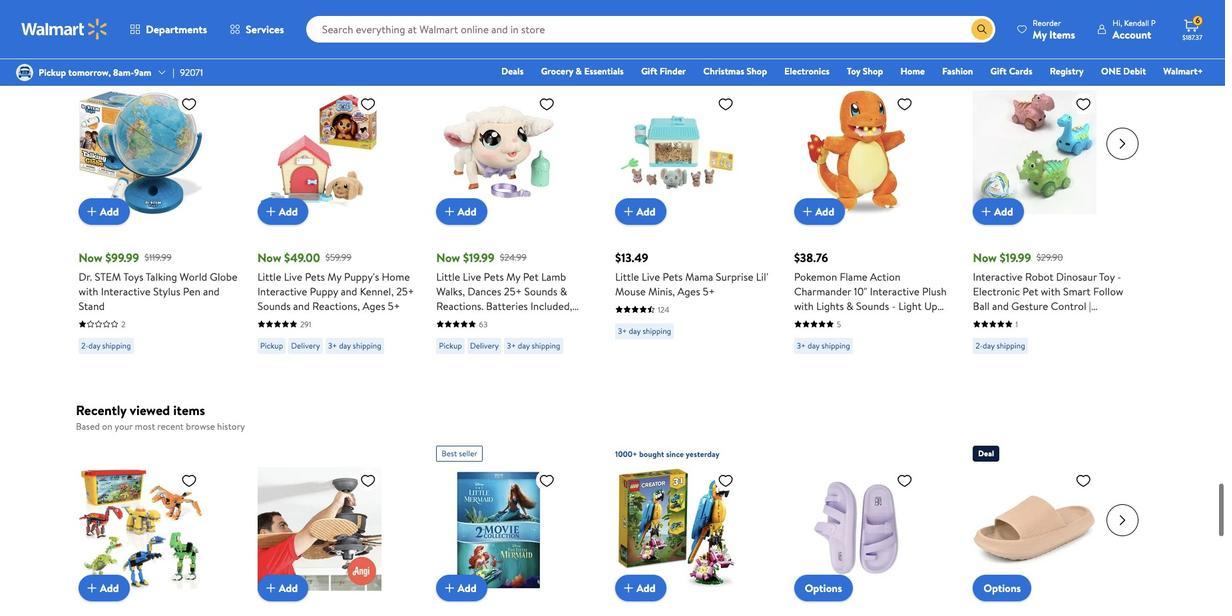 Task type: locate. For each thing, give the bounding box(es) containing it.
walmart+ link
[[1157, 64, 1209, 79]]

3+ down batteries
[[507, 332, 516, 344]]

my inside now $49.00 $59.99 little live pets my puppy's home interactive puppy and kennel, 25+ sounds and reactions, ages 5+
[[327, 262, 342, 276]]

3+ day shipping down 5
[[797, 332, 850, 344]]

1 shop from the left
[[747, 65, 767, 78]]

shipping down 1
[[997, 332, 1025, 344]]

toy right dinosaur
[[1099, 262, 1115, 276]]

live for $19.99
[[463, 262, 481, 276]]

live inside now $49.00 $59.99 little live pets my puppy's home interactive puppy and kennel, 25+ sounds and reactions, ages 5+
[[284, 262, 302, 276]]

1 25+ from the left
[[396, 276, 414, 291]]

ages inside $13.49 little live pets mama surprise lil' mouse minis, ages 5+
[[677, 276, 700, 291]]

grocery & essentials link
[[535, 64, 630, 79]]

$19.99 up the dances
[[463, 242, 494, 258]]

0 horizontal spatial pets
[[305, 262, 325, 276]]

my down the "$59.99"
[[327, 262, 342, 276]]

0 horizontal spatial 2-day shipping
[[81, 332, 131, 344]]

1 horizontal spatial pets
[[484, 262, 504, 276]]

delivery down 63
[[470, 332, 499, 344]]

most
[[135, 412, 155, 425]]

add to cart image
[[84, 196, 100, 212], [263, 196, 279, 212], [442, 196, 458, 212], [799, 196, 815, 212], [978, 196, 994, 212], [263, 573, 279, 589]]

seller for now $19.99 $29.90 interactive robot dinosaur toy - electronic pet with smart follow ball and gesture control | rechargeable | perfect birthday & christmas gift for kids ages 3 and up - 3 pack
[[996, 63, 1014, 75]]

talking
[[146, 262, 177, 276]]

with inside $38.76 pokemon flame action charmander 10" interactive plush with lights & sounds - light up tail & mouth
[[794, 291, 814, 306]]

pickup for now $19.99
[[439, 332, 462, 344]]

pets inside $13.49 little live pets mama surprise lil' mouse minis, ages 5+
[[663, 262, 683, 276]]

now inside 'now $19.99 $29.90 interactive robot dinosaur toy - electronic pet with smart follow ball and gesture control | rechargeable | perfect birthday & christmas gift for kids ages 3 and up - 3 pack'
[[973, 242, 997, 258]]

lil'
[[756, 262, 768, 276]]

interactive up ball
[[973, 262, 1023, 276]]

1 delivery from the left
[[291, 332, 320, 344]]

and up 291 at the left bottom of the page
[[293, 291, 310, 306]]

1 now from the left
[[79, 242, 102, 258]]

ceiling fan installation image
[[257, 460, 381, 584]]

- inside $38.76 pokemon flame action charmander 10" interactive plush with lights & sounds - light up tail & mouth
[[892, 291, 896, 306]]

- left light
[[892, 291, 896, 306]]

options link for the no boundaries womens comfort slide toe thong image
[[794, 568, 853, 594]]

best seller for now $19.99 $29.90 interactive robot dinosaur toy - electronic pet with smart follow ball and gesture control | rechargeable | perfect birthday & christmas gift for kids ages 3 and up - 3 pack
[[978, 63, 1014, 75]]

surprise
[[716, 262, 753, 276]]

product group containing now $49.00
[[257, 56, 418, 351]]

$49.00
[[284, 242, 320, 258]]

1 horizontal spatial 2-day shipping
[[976, 332, 1025, 344]]

1 vertical spatial -
[[892, 291, 896, 306]]

2 options from the left
[[984, 574, 1021, 588]]

registry link
[[1044, 64, 1090, 79]]

search icon image
[[977, 24, 987, 35]]

little for now $49.00
[[257, 262, 281, 276]]

up inside $38.76 pokemon flame action charmander 10" interactive plush with lights & sounds - light up tail & mouth
[[924, 291, 937, 306]]

seller for $13.49 little live pets mama surprise lil' mouse minis, ages 5+
[[638, 63, 656, 75]]

2- down the 'stand'
[[81, 332, 88, 344]]

| right control
[[1089, 291, 1091, 306]]

recently
[[76, 393, 127, 411]]

1 horizontal spatial little
[[436, 262, 460, 276]]

add button for little live pets my puppy's home interactive puppy and kennel, 25+ sounds and reactions, ages 5+ image
[[257, 190, 308, 217]]

interactive inside 'now $19.99 $29.90 interactive robot dinosaur toy - electronic pet with smart follow ball and gesture control | rechargeable | perfect birthday & christmas gift for kids ages 3 and up - 3 pack'
[[973, 262, 1023, 276]]

pets down $24.99 on the top left of page
[[484, 262, 504, 276]]

1 vertical spatial up
[[973, 335, 986, 349]]

0 horizontal spatial 5+
[[388, 291, 400, 306]]

2 25+ from the left
[[504, 276, 522, 291]]

3 pets from the left
[[663, 262, 683, 276]]

now $19.99 $29.90 interactive robot dinosaur toy - electronic pet with smart follow ball and gesture control | rechargeable | perfect birthday & christmas gift for kids ages 3 and up - 3 pack
[[973, 242, 1129, 349]]

add button for the little live pets my pet lamb walks, dances 25+ sounds & reactions. batteries included, ages 5+ image
[[436, 190, 487, 217]]

6 $187.37
[[1182, 15, 1202, 42]]

add button for the ceiling fan installation 'image'
[[257, 568, 308, 594]]

puppy's
[[344, 262, 379, 276]]

1 horizontal spatial christmas
[[973, 320, 1019, 335]]

and right pen
[[203, 276, 220, 291]]

departments
[[146, 22, 207, 37]]

my inside now $19.99 $24.99 little live pets my pet lamb walks, dances 25+ sounds & reactions. batteries included, ages 5+
[[506, 262, 520, 276]]

departments button
[[119, 13, 218, 45]]

and down follow
[[1112, 320, 1129, 335]]

2 pets from the left
[[484, 262, 504, 276]]

1 options link from the left
[[794, 568, 853, 594]]

gesture
[[1011, 291, 1048, 306]]

1 horizontal spatial with
[[794, 291, 814, 306]]

add to favorites list, ceiling fan installation image
[[360, 465, 376, 482]]

5+ right reactions,
[[388, 291, 400, 306]]

0 horizontal spatial options
[[805, 574, 842, 588]]

add to cart image for now $99.99 $119.99 dr. stem toys talking world globe with interactive stylus pen and stand
[[84, 196, 100, 212]]

add to favorites list, the little mermaid 2-movie collection (2 dvd) image
[[539, 465, 555, 482]]

shipping for $99.99
[[102, 332, 131, 344]]

1 horizontal spatial 25+
[[504, 276, 522, 291]]

shop left home link
[[863, 65, 883, 78]]

25+ right the dances
[[504, 276, 522, 291]]

pets down $49.00
[[305, 262, 325, 276]]

interactive down $49.00
[[257, 276, 307, 291]]

shipping for pokemon
[[821, 332, 850, 344]]

with left smart
[[1041, 276, 1061, 291]]

3 live from the left
[[642, 262, 660, 276]]

5+ left 63
[[462, 306, 474, 320]]

5+ for now $19.99
[[462, 306, 474, 320]]

3 right "kids"
[[1104, 320, 1110, 335]]

gift inside gift cards link
[[990, 65, 1007, 78]]

0 horizontal spatial home
[[382, 262, 410, 276]]

2-day shipping for $99.99
[[81, 332, 131, 344]]

2 vertical spatial -
[[989, 335, 993, 349]]

toy
[[847, 65, 860, 78], [1099, 262, 1115, 276]]

3+ day shipping down 124
[[618, 318, 671, 329]]

$19.99 inside 'now $19.99 $29.90 interactive robot dinosaur toy - electronic pet with smart follow ball and gesture control | rechargeable | perfect birthday & christmas gift for kids ages 3 and up - 3 pack'
[[1000, 242, 1031, 258]]

grocery & essentials
[[541, 65, 624, 78]]

0 vertical spatial -
[[1117, 262, 1121, 276]]

0 vertical spatial items
[[110, 29, 141, 47]]

0 horizontal spatial 2-
[[81, 332, 88, 344]]

pickup
[[39, 66, 66, 79], [260, 332, 283, 344], [439, 332, 462, 344]]

kennel,
[[360, 276, 394, 291]]

5+ left surprise
[[703, 276, 715, 291]]

5+ inside $13.49 little live pets mama surprise lil' mouse minis, ages 5+
[[703, 276, 715, 291]]

0 horizontal spatial with
[[79, 276, 98, 291]]

hi,
[[1112, 17, 1122, 28]]

robot
[[1025, 262, 1054, 276]]

2-day shipping down rechargeable
[[976, 332, 1025, 344]]

and
[[203, 276, 220, 291], [341, 276, 357, 291], [293, 291, 310, 306], [992, 291, 1009, 306], [1112, 320, 1129, 335]]

1 horizontal spatial toy
[[1099, 262, 1115, 276]]

now inside now $49.00 $59.99 little live pets my puppy's home interactive puppy and kennel, 25+ sounds and reactions, ages 5+
[[257, 242, 281, 258]]

browse
[[186, 412, 215, 425]]

gift finder link
[[635, 64, 692, 79]]

1 vertical spatial christmas
[[973, 320, 1019, 335]]

add to cart image
[[620, 196, 636, 212], [84, 573, 100, 589], [442, 573, 458, 589], [620, 573, 636, 589]]

$19.99 inside now $19.99 $24.99 little live pets my pet lamb walks, dances 25+ sounds & reactions. batteries included, ages 5+
[[463, 242, 494, 258]]

dinosaur
[[1056, 262, 1097, 276]]

explore
[[160, 29, 204, 47]]

now up electronic
[[973, 242, 997, 258]]

2 2-day shipping from the left
[[976, 332, 1025, 344]]

3 left pack
[[995, 335, 1001, 349]]

shop left electronics on the right of page
[[747, 65, 767, 78]]

2 now from the left
[[257, 242, 281, 258]]

up inside 'now $19.99 $29.90 interactive robot dinosaur toy - electronic pet with smart follow ball and gesture control | rechargeable | perfect birthday & christmas gift for kids ages 3 and up - 3 pack'
[[973, 335, 986, 349]]

2 horizontal spatial live
[[642, 262, 660, 276]]

 image
[[16, 64, 33, 81]]

and inside now $99.99 $119.99 dr. stem toys talking world globe with interactive stylus pen and stand
[[203, 276, 220, 291]]

1 horizontal spatial 5+
[[462, 306, 474, 320]]

mouth
[[821, 306, 851, 320]]

options link
[[794, 568, 853, 594], [973, 568, 1032, 594]]

shipping
[[643, 318, 671, 329], [102, 332, 131, 344], [353, 332, 381, 344], [532, 332, 560, 344], [821, 332, 850, 344], [997, 332, 1025, 344]]

now up dr.
[[79, 242, 102, 258]]

interactive up 2
[[101, 276, 151, 291]]

items
[[1049, 27, 1075, 42]]

3+ down the tail
[[797, 332, 806, 344]]

little down $13.49 on the right of the page
[[615, 262, 639, 276]]

and right puppy on the top of page
[[341, 276, 357, 291]]

1 horizontal spatial pet
[[1023, 276, 1038, 291]]

my
[[1033, 27, 1047, 42], [327, 262, 342, 276], [506, 262, 520, 276]]

now $19.99 $24.99 little live pets my pet lamb walks, dances 25+ sounds & reactions. batteries included, ages 5+
[[436, 242, 572, 320]]

2-day shipping down 2
[[81, 332, 131, 344]]

2- inside product group
[[81, 332, 88, 344]]

3 now from the left
[[436, 242, 460, 258]]

1 horizontal spatial items
[[173, 393, 205, 411]]

2 options link from the left
[[973, 568, 1032, 594]]

2 horizontal spatial gift
[[1022, 320, 1040, 335]]

sounds inside now $19.99 $24.99 little live pets my pet lamb walks, dances 25+ sounds & reactions. batteries included, ages 5+
[[524, 276, 558, 291]]

1 vertical spatial items
[[173, 393, 205, 411]]

dinosaurs building set toys, 6-in-1 dinosaur building blocks for kids, creative stem toy christmas gifts for boys girls ages 6-12 image
[[79, 460, 202, 584]]

add button for dinosaurs building set toys, 6-in-1 dinosaur building blocks for kids, creative stem toy christmas gifts for boys girls ages 6-12 image
[[79, 568, 130, 594]]

action
[[870, 262, 901, 276]]

ages inside 'now $19.99 $29.90 interactive robot dinosaur toy - electronic pet with smart follow ball and gesture control | rechargeable | perfect birthday & christmas gift for kids ages 3 and up - 3 pack'
[[1079, 320, 1102, 335]]

add to favorites list, vonmay unisex slides sandals soft thick sole non-slip pillow sandals image
[[1075, 465, 1091, 482]]

$19.99 for now $19.99 $24.99 little live pets my pet lamb walks, dances 25+ sounds & reactions. batteries included, ages 5+
[[463, 242, 494, 258]]

2 $19.99 from the left
[[1000, 242, 1031, 258]]

live up reactions.
[[463, 262, 481, 276]]

4 now from the left
[[973, 242, 997, 258]]

1000+
[[615, 441, 637, 452]]

1 horizontal spatial home
[[900, 65, 925, 78]]

live down $49.00
[[284, 262, 302, 276]]

with left the toys
[[79, 276, 98, 291]]

pets inside now $19.99 $24.99 little live pets my pet lamb walks, dances 25+ sounds & reactions. batteries included, ages 5+
[[484, 262, 504, 276]]

1 horizontal spatial delivery
[[470, 332, 499, 344]]

2 live from the left
[[463, 262, 481, 276]]

ages down walks,
[[436, 306, 459, 320]]

christmas inside 'now $19.99 $29.90 interactive robot dinosaur toy - electronic pet with smart follow ball and gesture control | rechargeable | perfect birthday & christmas gift for kids ages 3 and up - 3 pack'
[[973, 320, 1019, 335]]

0 vertical spatial toy
[[847, 65, 860, 78]]

2 shop from the left
[[863, 65, 883, 78]]

my down $24.99 on the top left of page
[[506, 262, 520, 276]]

home inside now $49.00 $59.99 little live pets my puppy's home interactive puppy and kennel, 25+ sounds and reactions, ages 5+
[[382, 262, 410, 276]]

add to cart image for little live pets mama surprise lil' mouse minis, ages 5+ image
[[620, 196, 636, 212]]

1 horizontal spatial options
[[984, 574, 1021, 588]]

0 horizontal spatial my
[[327, 262, 342, 276]]

reorder
[[1033, 17, 1061, 28]]

pet right electronic
[[1023, 276, 1038, 291]]

1 horizontal spatial 2-
[[976, 332, 983, 344]]

pets inside now $49.00 $59.99 little live pets my puppy's home interactive puppy and kennel, 25+ sounds and reactions, ages 5+
[[305, 262, 325, 276]]

& inside now $19.99 $24.99 little live pets my pet lamb walks, dances 25+ sounds & reactions. batteries included, ages 5+
[[560, 276, 567, 291]]

- right dinosaur
[[1117, 262, 1121, 276]]

sounds left puppy on the top of page
[[257, 291, 291, 306]]

3 little from the left
[[615, 262, 639, 276]]

delivery down 291 at the left bottom of the page
[[291, 332, 320, 344]]

1 horizontal spatial sounds
[[524, 276, 558, 291]]

2 little from the left
[[436, 262, 460, 276]]

1 vertical spatial toy
[[1099, 262, 1115, 276]]

add for pokemon flame action charmander 10" interactive plush with lights & sounds - light up tail & mouth image's add button
[[815, 196, 834, 211]]

$19.99 for now $19.99 $29.90 interactive robot dinosaur toy - electronic pet with smart follow ball and gesture control | rechargeable | perfect birthday & christmas gift for kids ages 3 and up - 3 pack
[[1000, 242, 1031, 258]]

with inside 'now $19.99 $29.90 interactive robot dinosaur toy - electronic pet with smart follow ball and gesture control | rechargeable | perfect birthday & christmas gift for kids ages 3 and up - 3 pack'
[[1041, 276, 1061, 291]]

1 horizontal spatial pickup
[[260, 332, 283, 344]]

gift cards link
[[984, 64, 1038, 79]]

ages down puppy's
[[362, 291, 385, 306]]

little inside $13.49 little live pets mama surprise lil' mouse minis, ages 5+
[[615, 262, 639, 276]]

25+ right "kennel,"
[[396, 276, 414, 291]]

toy right electronics on the right of page
[[847, 65, 860, 78]]

25+ inside now $19.99 $24.99 little live pets my pet lamb walks, dances 25+ sounds & reactions. batteries included, ages 5+
[[504, 276, 522, 291]]

0 vertical spatial up
[[924, 291, 937, 306]]

now inside now $99.99 $119.99 dr. stem toys talking world globe with interactive stylus pen and stand
[[79, 242, 102, 258]]

now for now $19.99 $24.99 little live pets my pet lamb walks, dances 25+ sounds & reactions. batteries included, ages 5+
[[436, 242, 460, 258]]

my inside reorder my items
[[1033, 27, 1047, 42]]

christmas up add to favorites list, little live pets mama surprise lil' mouse minis, ages 5+ icon
[[703, 65, 744, 78]]

christmas down ball
[[973, 320, 1019, 335]]

pickup for now $49.00
[[260, 332, 283, 344]]

2 horizontal spatial sounds
[[856, 291, 889, 306]]

ages
[[677, 276, 700, 291], [362, 291, 385, 306], [436, 306, 459, 320], [1079, 320, 1102, 335]]

1 horizontal spatial shop
[[863, 65, 883, 78]]

gift right 1
[[1022, 320, 1040, 335]]

ages right "kids"
[[1079, 320, 1102, 335]]

day down mouse
[[629, 318, 641, 329]]

seller
[[280, 63, 299, 75], [459, 63, 477, 75], [638, 63, 656, 75], [996, 63, 1014, 75], [459, 440, 477, 452]]

your
[[115, 412, 133, 425]]

best for now $19.99 $24.99 little live pets my pet lamb walks, dances 25+ sounds & reactions. batteries included, ages 5+
[[442, 63, 457, 75]]

0 vertical spatial home
[[900, 65, 925, 78]]

1 horizontal spatial my
[[506, 262, 520, 276]]

1 pets from the left
[[305, 262, 325, 276]]

sounds down action
[[856, 291, 889, 306]]

add to cart image for the 'lego creator 3 in 1 exotic parrot building toy set, transforms to 3 different animal figures - from colorful parrot, to swimming fish, to cute frog, creative toys for kids ages 7 and up, 31136' image
[[620, 573, 636, 589]]

291
[[300, 311, 311, 322]]

items left to
[[110, 29, 141, 47]]

my for now $19.99
[[506, 262, 520, 276]]

gift left 'finder'
[[641, 65, 657, 78]]

1 horizontal spatial live
[[463, 262, 481, 276]]

now for now $19.99 $29.90 interactive robot dinosaur toy - electronic pet with smart follow ball and gesture control | rechargeable | perfect birthday & christmas gift for kids ages 3 and up - 3 pack
[[973, 242, 997, 258]]

services
[[246, 22, 284, 37]]

perfect
[[1043, 306, 1077, 320]]

| left 92071
[[173, 66, 175, 79]]

add to favorites list, little live pets mama surprise lil' mouse minis, ages 5+ image
[[718, 88, 734, 104]]

shipping down 5
[[821, 332, 850, 344]]

lego creator 3 in 1 exotic parrot building toy set, transforms to 3 different animal figures - from colorful parrot, to swimming fish, to cute frog, creative toys for kids ages 7 and up, 31136 image
[[615, 460, 739, 584]]

product group
[[79, 56, 239, 351], [257, 56, 418, 351], [436, 56, 597, 351], [615, 56, 775, 351], [794, 56, 954, 351], [973, 56, 1133, 351], [79, 433, 228, 607], [257, 433, 407, 607], [436, 433, 586, 607], [615, 433, 765, 607], [794, 433, 944, 607], [973, 433, 1122, 607]]

now up walks,
[[436, 242, 460, 258]]

pets
[[305, 262, 325, 276], [484, 262, 504, 276], [663, 262, 683, 276]]

gift left cards at right
[[990, 65, 1007, 78]]

0 horizontal spatial pet
[[523, 262, 539, 276]]

day for pokemon
[[808, 332, 820, 344]]

walmart+
[[1163, 65, 1203, 78]]

toys
[[123, 262, 143, 276]]

- left pack
[[989, 335, 993, 349]]

1 little from the left
[[257, 262, 281, 276]]

pets for now $19.99
[[484, 262, 504, 276]]

little inside now $19.99 $24.99 little live pets my pet lamb walks, dances 25+ sounds & reactions. batteries included, ages 5+
[[436, 262, 460, 276]]

add to favorites list, dinosaurs building set toys, 6-in-1 dinosaur building blocks for kids, creative stem toy christmas gifts for boys girls ages 6-12 image
[[181, 465, 197, 482]]

ages right minis,
[[677, 276, 700, 291]]

my for now $49.00
[[327, 262, 342, 276]]

sponsored
[[1113, 34, 1149, 45]]

home
[[900, 65, 925, 78], [382, 262, 410, 276]]

$19.99 up robot
[[1000, 242, 1031, 258]]

$13.49 little live pets mama surprise lil' mouse minis, ages 5+
[[615, 242, 768, 291]]

history
[[217, 412, 245, 425]]

p
[[1151, 17, 1156, 28]]

3+
[[618, 318, 627, 329], [328, 332, 337, 344], [507, 332, 516, 344], [797, 332, 806, 344]]

shipping down 124
[[643, 318, 671, 329]]

gift
[[641, 65, 657, 78], [990, 65, 1007, 78], [1022, 320, 1040, 335]]

2 horizontal spatial |
[[1089, 291, 1091, 306]]

sounds down $24.99 on the top left of page
[[524, 276, 558, 291]]

little up reactions.
[[436, 262, 460, 276]]

$59.99
[[325, 243, 352, 256]]

deals
[[501, 65, 524, 78]]

christmas
[[703, 65, 744, 78], [973, 320, 1019, 335]]

pet
[[523, 262, 539, 276], [1023, 276, 1038, 291]]

for
[[1042, 320, 1056, 335]]

options link for the vonmay unisex slides sandals soft thick sole non-slip pillow sandals image
[[973, 568, 1032, 594]]

product group containing now $99.99
[[79, 56, 239, 351]]

gift for gift finder
[[641, 65, 657, 78]]

5+ inside now $19.99 $24.99 little live pets my pet lamb walks, dances 25+ sounds & reactions. batteries included, ages 5+
[[462, 306, 474, 320]]

day for $99.99
[[88, 332, 100, 344]]

now left $49.00
[[257, 242, 281, 258]]

home right puppy's
[[382, 262, 410, 276]]

0 horizontal spatial sounds
[[257, 291, 291, 306]]

0 vertical spatial christmas
[[703, 65, 744, 78]]

1 vertical spatial home
[[382, 262, 410, 276]]

pets left mama
[[663, 262, 683, 276]]

little right globe
[[257, 262, 281, 276]]

little for now $19.99
[[436, 262, 460, 276]]

more
[[76, 29, 106, 47]]

63
[[479, 311, 488, 322]]

2 horizontal spatial with
[[1041, 276, 1061, 291]]

1 options from the left
[[805, 574, 842, 588]]

day down the tail
[[808, 332, 820, 344]]

interactive right 10"
[[870, 276, 920, 291]]

electronic
[[973, 276, 1020, 291]]

puppy
[[310, 276, 338, 291]]

2 horizontal spatial 5+
[[703, 276, 715, 291]]

0 horizontal spatial $19.99
[[463, 242, 494, 258]]

2 horizontal spatial pickup
[[439, 332, 462, 344]]

cards
[[1009, 65, 1032, 78]]

sounds inside $38.76 pokemon flame action charmander 10" interactive plush with lights & sounds - light up tail & mouth
[[856, 291, 889, 306]]

up left pack
[[973, 335, 986, 349]]

5+ inside now $49.00 $59.99 little live pets my puppy's home interactive puppy and kennel, 25+ sounds and reactions, ages 5+
[[388, 291, 400, 306]]

1 2- from the left
[[81, 332, 88, 344]]

1 live from the left
[[284, 262, 302, 276]]

gift inside gift finder 'link'
[[641, 65, 657, 78]]

reorder my items
[[1033, 17, 1075, 42]]

options
[[805, 574, 842, 588], [984, 574, 1021, 588]]

since
[[666, 441, 684, 452]]

| left for
[[1038, 306, 1040, 320]]

2 2- from the left
[[976, 332, 983, 344]]

Search search field
[[306, 16, 995, 43]]

shipping down 2
[[102, 332, 131, 344]]

options for the vonmay unisex slides sandals soft thick sole non-slip pillow sandals image
[[984, 574, 1021, 588]]

3+ down reactions,
[[328, 332, 337, 344]]

0 horizontal spatial shop
[[747, 65, 767, 78]]

3
[[1104, 320, 1110, 335], [995, 335, 1001, 349]]

1 2-day shipping from the left
[[81, 332, 131, 344]]

seller for now $19.99 $24.99 little live pets my pet lamb walks, dances 25+ sounds & reactions. batteries included, ages 5+
[[459, 63, 477, 75]]

world
[[180, 262, 207, 276]]

&
[[576, 65, 582, 78], [560, 276, 567, 291], [846, 291, 854, 306], [811, 306, 818, 320], [1121, 306, 1128, 320]]

add to cart image for now $49.00 $59.99 little live pets my puppy's home interactive puppy and kennel, 25+ sounds and reactions, ages 5+
[[263, 196, 279, 212]]

live inside now $19.99 $24.99 little live pets my pet lamb walks, dances 25+ sounds & reactions. batteries included, ages 5+
[[463, 262, 481, 276]]

1 horizontal spatial $19.99
[[1000, 242, 1031, 258]]

1 horizontal spatial gift
[[990, 65, 1007, 78]]

with left the lights
[[794, 291, 814, 306]]

now $99.99 $119.99 dr. stem toys talking world globe with interactive stylus pen and stand
[[79, 242, 237, 306]]

toy inside 'now $19.99 $29.90 interactive robot dinosaur toy - electronic pet with smart follow ball and gesture control | rechargeable | perfect birthday & christmas gift for kids ages 3 and up - 3 pack'
[[1099, 262, 1115, 276]]

& right grocery
[[576, 65, 582, 78]]

0 horizontal spatial gift
[[641, 65, 657, 78]]

0 horizontal spatial 25+
[[396, 276, 414, 291]]

2 horizontal spatial little
[[615, 262, 639, 276]]

2- down rechargeable
[[976, 332, 983, 344]]

0 horizontal spatial options link
[[794, 568, 853, 594]]

0 horizontal spatial -
[[892, 291, 896, 306]]

& right birthday
[[1121, 306, 1128, 320]]

day down the 'stand'
[[88, 332, 100, 344]]

gift cards
[[990, 65, 1032, 78]]

0 horizontal spatial little
[[257, 262, 281, 276]]

live down $13.49 on the right of the page
[[642, 262, 660, 276]]

to
[[145, 29, 157, 47]]

& right the tail
[[811, 306, 818, 320]]

1000+ bought since yesterday
[[615, 441, 719, 452]]

1 $19.99 from the left
[[463, 242, 494, 258]]

$99.99
[[105, 242, 139, 258]]

add for add button related to interactive robot dinosaur toy - electronic pet with smart follow ball and gesture control | rechargeable | perfect birthday & christmas gift for kids ages 3 and up - 3 pack 'image'
[[994, 196, 1013, 211]]

1 horizontal spatial options link
[[973, 568, 1032, 594]]

add for the ceiling fan installation 'image''s add button
[[279, 573, 298, 588]]

2 delivery from the left
[[470, 332, 499, 344]]

1 horizontal spatial up
[[973, 335, 986, 349]]

add for add button related to "the little mermaid 2-movie collection (2 dvd)" image
[[458, 573, 477, 588]]

0 horizontal spatial live
[[284, 262, 302, 276]]

home up add to favorites list, pokemon flame action charmander 10" interactive plush with lights & sounds - light up tail & mouth image
[[900, 65, 925, 78]]

now inside now $19.99 $24.99 little live pets my pet lamb walks, dances 25+ sounds & reactions. batteries included, ages 5+
[[436, 242, 460, 258]]

items up browse
[[173, 393, 205, 411]]

2 horizontal spatial pets
[[663, 262, 683, 276]]

2 horizontal spatial my
[[1033, 27, 1047, 42]]

day left pack
[[983, 332, 995, 344]]

pet inside now $19.99 $24.99 little live pets my pet lamb walks, dances 25+ sounds & reactions. batteries included, ages 5+
[[523, 262, 539, 276]]

pet left the lamb
[[523, 262, 539, 276]]

3+ down mouse
[[618, 318, 627, 329]]

up right light
[[924, 291, 937, 306]]

2 horizontal spatial -
[[1117, 262, 1121, 276]]

little inside now $49.00 $59.99 little live pets my puppy's home interactive puppy and kennel, 25+ sounds and reactions, ages 5+
[[257, 262, 281, 276]]

0 horizontal spatial delivery
[[291, 332, 320, 344]]

& right batteries
[[560, 276, 567, 291]]

0 horizontal spatial up
[[924, 291, 937, 306]]

my left items on the top of the page
[[1033, 27, 1047, 42]]

product group containing $13.49
[[615, 56, 775, 351]]



Task type: vqa. For each thing, say whether or not it's contained in the screenshot.
the right Christmas
yes



Task type: describe. For each thing, give the bounding box(es) containing it.
sounds inside now $49.00 $59.99 little live pets my puppy's home interactive puppy and kennel, 25+ sounds and reactions, ages 5+
[[257, 291, 291, 306]]

on
[[102, 412, 112, 425]]

now $49.00 $59.99 little live pets my puppy's home interactive puppy and kennel, 25+ sounds and reactions, ages 5+
[[257, 242, 414, 306]]

walmart image
[[21, 19, 108, 40]]

electronics
[[784, 65, 830, 78]]

tail
[[794, 306, 809, 320]]

1 horizontal spatial 3
[[1104, 320, 1110, 335]]

pickup tomorrow, 8am-9am
[[39, 66, 151, 79]]

shop for toy shop
[[863, 65, 883, 78]]

account
[[1112, 27, 1151, 42]]

add to favorites list, dr. stem toys talking world globe with interactive stylus pen and stand image
[[181, 88, 197, 104]]

0 horizontal spatial 3
[[995, 335, 1001, 349]]

day down reactions,
[[339, 332, 351, 344]]

product group containing $38.76
[[794, 56, 954, 351]]

yesterday
[[686, 441, 719, 452]]

1 horizontal spatial -
[[989, 335, 993, 349]]

mouse
[[615, 276, 646, 291]]

day for $19.99
[[983, 332, 995, 344]]

Walmart Site-Wide search field
[[306, 16, 995, 43]]

add button for "the little mermaid 2-movie collection (2 dvd)" image
[[436, 568, 487, 594]]

one debit link
[[1095, 64, 1152, 79]]

gift finder
[[641, 65, 686, 78]]

mama
[[685, 262, 713, 276]]

kids
[[1059, 320, 1076, 335]]

interactive inside now $99.99 $119.99 dr. stem toys talking world globe with interactive stylus pen and stand
[[101, 276, 151, 291]]

92071
[[180, 66, 203, 79]]

shipping for little
[[643, 318, 671, 329]]

0 horizontal spatial pickup
[[39, 66, 66, 79]]

| 92071
[[173, 66, 203, 79]]

ages inside now $19.99 $24.99 little live pets my pet lamb walks, dances 25+ sounds & reactions. batteries included, ages 5+
[[436, 306, 459, 320]]

reactions.
[[436, 291, 484, 306]]

$38.76 pokemon flame action charmander 10" interactive plush with lights & sounds - light up tail & mouth
[[794, 242, 947, 320]]

viewed
[[130, 393, 170, 411]]

add to cart image for now $19.99 $29.90 interactive robot dinosaur toy - electronic pet with smart follow ball and gesture control | rechargeable | perfect birthday & christmas gift for kids ages 3 and up - 3 pack
[[978, 196, 994, 212]]

pack
[[1004, 335, 1025, 349]]

$119.99
[[144, 243, 172, 256]]

seller for now $49.00 $59.99 little live pets my puppy's home interactive puppy and kennel, 25+ sounds and reactions, ages 5+
[[280, 63, 299, 75]]

little live pets mama surprise lil' mouse minis, ages 5+ image
[[615, 83, 739, 206]]

add to cart image for dinosaurs building set toys, 6-in-1 dinosaur building blocks for kids, creative stem toy christmas gifts for boys girls ages 6-12 image
[[84, 573, 100, 589]]

add to cart image for "the little mermaid 2-movie collection (2 dvd)" image
[[442, 573, 458, 589]]

2- for now $99.99
[[81, 332, 88, 344]]

add button for dr. stem toys talking world globe with interactive stylus pen and stand image
[[79, 190, 130, 217]]

globe
[[210, 262, 237, 276]]

hi, kendall p account
[[1112, 17, 1156, 42]]

add to favorites list, little live pets my puppy's home interactive puppy and kennel, 25+ sounds and reactions, ages 5+ image
[[360, 88, 376, 104]]

deal
[[978, 440, 994, 452]]

live inside $13.49 little live pets mama surprise lil' mouse minis, ages 5+
[[642, 262, 660, 276]]

little live pets my puppy's home interactive puppy and kennel, 25+ sounds and reactions, ages 5+ image
[[257, 83, 381, 206]]

shipping down reactions,
[[353, 332, 381, 344]]

add button for interactive robot dinosaur toy - electronic pet with smart follow ball and gesture control | rechargeable | perfect birthday & christmas gift for kids ages 3 and up - 3 pack 'image'
[[973, 190, 1024, 217]]

add to favorites list, little live pets my pet lamb walks, dances 25+ sounds & reactions. batteries included, ages 5+ image
[[539, 88, 555, 104]]

0 horizontal spatial christmas
[[703, 65, 744, 78]]

best for $13.49 little live pets mama surprise lil' mouse minis, ages 5+
[[620, 63, 636, 75]]

add for the little live pets my pet lamb walks, dances 25+ sounds & reactions. batteries included, ages 5+ image add button
[[458, 196, 477, 211]]

add for add button corresponding to dr. stem toys talking world globe with interactive stylus pen and stand image
[[100, 196, 119, 211]]

electronics link
[[778, 64, 836, 79]]

add to favorites list, interactive robot dinosaur toy - electronic pet with smart follow ball and gesture control | rechargeable | perfect birthday & christmas gift for kids ages 3 and up - 3 pack image
[[1075, 88, 1091, 104]]

walks,
[[436, 276, 465, 291]]

christmas shop
[[703, 65, 767, 78]]

ball
[[973, 291, 990, 306]]

ages inside now $49.00 $59.99 little live pets my puppy's home interactive puppy and kennel, 25+ sounds and reactions, ages 5+
[[362, 291, 385, 306]]

little live pets my pet lamb walks, dances 25+ sounds & reactions. batteries included, ages 5+ image
[[436, 83, 560, 206]]

follow
[[1093, 276, 1123, 291]]

0 horizontal spatial |
[[173, 66, 175, 79]]

interactive inside now $49.00 $59.99 little live pets my puppy's home interactive puppy and kennel, 25+ sounds and reactions, ages 5+
[[257, 276, 307, 291]]

toy shop
[[847, 65, 883, 78]]

home inside home link
[[900, 65, 925, 78]]

10"
[[854, 276, 867, 291]]

5+ for now $49.00
[[388, 291, 400, 306]]

interactive robot dinosaur toy - electronic pet with smart follow ball and gesture control | rechargeable | perfect birthday & christmas gift for kids ages 3 and up - 3 pack image
[[973, 83, 1097, 206]]

$38.76
[[794, 242, 828, 258]]

day for little
[[629, 318, 641, 329]]

124
[[658, 296, 669, 308]]

9am
[[134, 66, 151, 79]]

& left 10"
[[846, 291, 854, 306]]

best seller for now $49.00 $59.99 little live pets my puppy's home interactive puppy and kennel, 25+ sounds and reactions, ages 5+
[[263, 63, 299, 75]]

gift inside 'now $19.99 $29.90 interactive robot dinosaur toy - electronic pet with smart follow ball and gesture control | rechargeable | perfect birthday & christmas gift for kids ages 3 and up - 3 pack'
[[1022, 320, 1040, 335]]

best for now $19.99 $29.90 interactive robot dinosaur toy - electronic pet with smart follow ball and gesture control | rechargeable | perfect birthday & christmas gift for kids ages 3 and up - 3 pack
[[978, 63, 994, 75]]

add for add button corresponding to little live pets my puppy's home interactive puppy and kennel, 25+ sounds and reactions, ages 5+ image
[[279, 196, 298, 211]]

vonmay unisex slides sandals soft thick sole non-slip pillow sandals image
[[973, 460, 1097, 584]]

add for add button related to the 'lego creator 3 in 1 exotic parrot building toy set, transforms to 3 different animal figures - from colorful parrot, to swimming fish, to cute frog, creative toys for kids ages 7 and up, 31136' image
[[636, 573, 655, 588]]

add for dinosaurs building set toys, 6-in-1 dinosaur building blocks for kids, creative stem toy christmas gifts for boys girls ages 6-12 image's add button
[[100, 573, 119, 588]]

shipping down included,
[[532, 332, 560, 344]]

add button for pokemon flame action charmander 10" interactive plush with lights & sounds - light up tail & mouth image
[[794, 190, 845, 217]]

the little mermaid 2-movie collection (2 dvd) image
[[436, 460, 560, 584]]

one debit
[[1101, 65, 1146, 78]]

minis,
[[648, 276, 675, 291]]

add for add button associated with little live pets mama surprise lil' mouse minis, ages 5+ image
[[636, 196, 655, 211]]

3+ day shipping down reactions,
[[328, 332, 381, 344]]

with inside now $99.99 $119.99 dr. stem toys talking world globe with interactive stylus pen and stand
[[79, 276, 98, 291]]

add to favorites list, pokemon flame action charmander 10" interactive plush with lights & sounds - light up tail & mouth image
[[897, 88, 913, 104]]

2
[[121, 311, 125, 322]]

light
[[898, 291, 922, 306]]

2- for now $19.99
[[976, 332, 983, 344]]

finder
[[660, 65, 686, 78]]

pokemon flame action charmander 10" interactive plush with lights & sounds - light up tail & mouth image
[[794, 83, 918, 206]]

add to favorites list, lego creator 3 in 1 exotic parrot building toy set, transforms to 3 different animal figures - from colorful parrot, to swimming fish, to cute frog, creative toys for kids ages 7 and up, 31136 image
[[718, 465, 734, 482]]

$13.49
[[615, 242, 648, 258]]

kendall
[[1124, 17, 1149, 28]]

christmas shop link
[[697, 64, 773, 79]]

0 horizontal spatial items
[[110, 29, 141, 47]]

home link
[[894, 64, 931, 79]]

tomorrow,
[[68, 66, 111, 79]]

and right ball
[[992, 291, 1009, 306]]

1 horizontal spatial |
[[1038, 306, 1040, 320]]

bought
[[639, 441, 664, 452]]

recent
[[157, 412, 184, 425]]

delivery for now $49.00
[[291, 332, 320, 344]]

$187.37
[[1182, 33, 1202, 42]]

shipping for $19.99
[[997, 332, 1025, 344]]

$29.90
[[1036, 243, 1063, 256]]

add to favorites list, no boundaries womens comfort slide toe thong image
[[897, 465, 913, 482]]

add button for the 'lego creator 3 in 1 exotic parrot building toy set, transforms to 3 different animal figures - from colorful parrot, to swimming fish, to cute frog, creative toys for kids ages 7 and up, 31136' image
[[615, 568, 666, 594]]

rechargeable
[[973, 306, 1036, 320]]

best seller for $13.49 little live pets mama surprise lil' mouse minis, ages 5+
[[620, 63, 656, 75]]

now for now $99.99 $119.99 dr. stem toys talking world globe with interactive stylus pen and stand
[[79, 242, 102, 258]]

3+ day shipping down included,
[[507, 332, 560, 344]]

0 horizontal spatial toy
[[847, 65, 860, 78]]

gift for gift cards
[[990, 65, 1007, 78]]

interactive inside $38.76 pokemon flame action charmander 10" interactive plush with lights & sounds - light up tail & mouth
[[870, 276, 920, 291]]

services button
[[218, 13, 295, 45]]

next slide for recently viewed items list image
[[1107, 497, 1138, 529]]

more items to explore
[[76, 29, 204, 47]]

options for the no boundaries womens comfort slide toe thong image
[[805, 574, 842, 588]]

fashion
[[942, 65, 973, 78]]

2-day shipping for $19.99
[[976, 332, 1025, 344]]

pets for now $49.00
[[305, 262, 325, 276]]

now for now $49.00 $59.99 little live pets my puppy's home interactive puppy and kennel, 25+ sounds and reactions, ages 5+
[[257, 242, 281, 258]]

pet inside 'now $19.99 $29.90 interactive robot dinosaur toy - electronic pet with smart follow ball and gesture control | rechargeable | perfect birthday & christmas gift for kids ages 3 and up - 3 pack'
[[1023, 276, 1038, 291]]

smart
[[1063, 276, 1091, 291]]

grocery
[[541, 65, 573, 78]]

add to cart image for $38.76 pokemon flame action charmander 10" interactive plush with lights & sounds - light up tail & mouth
[[799, 196, 815, 212]]

included,
[[530, 291, 572, 306]]

essentials
[[584, 65, 624, 78]]

plush
[[922, 276, 947, 291]]

lamb
[[541, 262, 566, 276]]

add to cart image for now $19.99 $24.99 little live pets my pet lamb walks, dances 25+ sounds & reactions. batteries included, ages 5+
[[442, 196, 458, 212]]

day down batteries
[[518, 332, 530, 344]]

deals link
[[495, 64, 530, 79]]

best for now $49.00 $59.99 little live pets my puppy's home interactive puppy and kennel, 25+ sounds and reactions, ages 5+
[[263, 63, 278, 75]]

dr. stem toys talking world globe with interactive stylus pen and stand image
[[79, 83, 202, 206]]

25+ inside now $49.00 $59.99 little live pets my puppy's home interactive puppy and kennel, 25+ sounds and reactions, ages 5+
[[396, 276, 414, 291]]

add button for little live pets mama surprise lil' mouse minis, ages 5+ image
[[615, 190, 666, 217]]

8am-
[[113, 66, 134, 79]]

fashion link
[[936, 64, 979, 79]]

no boundaries womens comfort slide toe thong image
[[794, 460, 918, 584]]

next slide for more items to explore list image
[[1107, 120, 1138, 152]]

stylus
[[153, 276, 180, 291]]

control
[[1051, 291, 1086, 306]]

shop for christmas shop
[[747, 65, 767, 78]]

batteries
[[486, 291, 528, 306]]

dances
[[468, 276, 501, 291]]

based
[[76, 412, 100, 425]]

items inside "recently viewed items based on your most recent browse history"
[[173, 393, 205, 411]]

reactions,
[[312, 291, 360, 306]]

best seller for now $19.99 $24.99 little live pets my pet lamb walks, dances 25+ sounds & reactions. batteries included, ages 5+
[[442, 63, 477, 75]]

stand
[[79, 291, 105, 306]]

& inside 'now $19.99 $29.90 interactive robot dinosaur toy - electronic pet with smart follow ball and gesture control | rechargeable | perfect birthday & christmas gift for kids ages 3 and up - 3 pack'
[[1121, 306, 1128, 320]]

6
[[1196, 15, 1200, 26]]

delivery for now $19.99
[[470, 332, 499, 344]]

live for $49.00
[[284, 262, 302, 276]]



